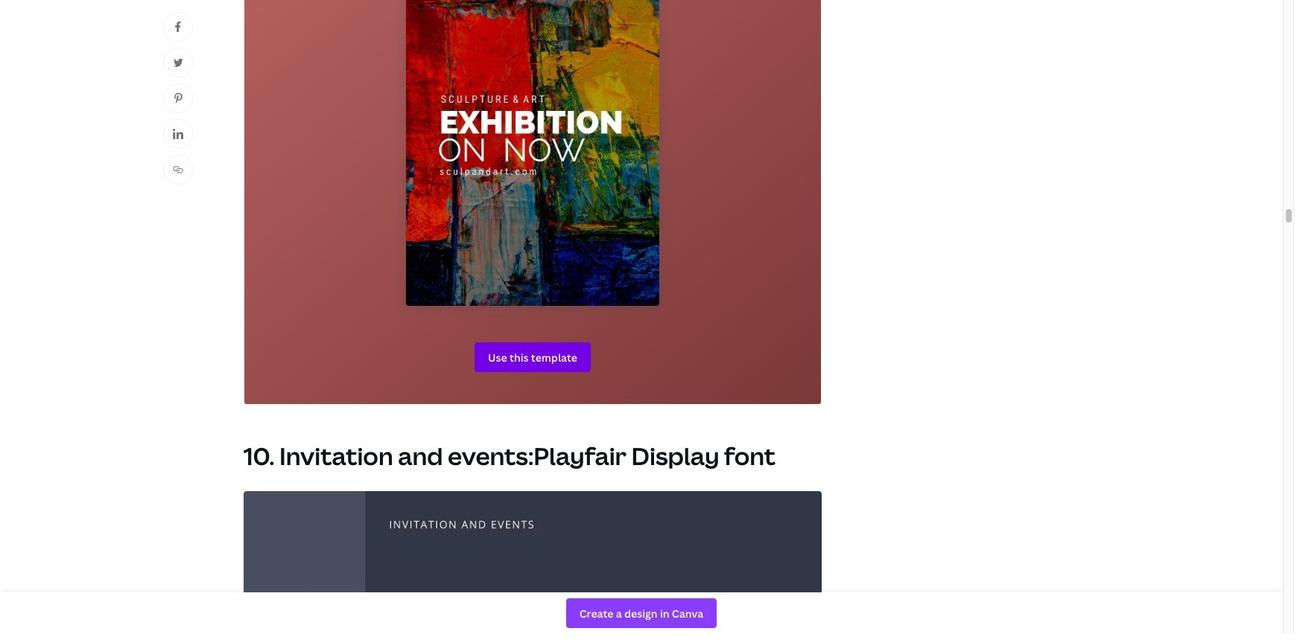 Task type: describe. For each thing, give the bounding box(es) containing it.
events:playfair
[[448, 441, 627, 473]]

invitation
[[280, 441, 393, 473]]

10.
[[244, 441, 275, 473]]



Task type: vqa. For each thing, say whether or not it's contained in the screenshot.
THE AND
yes



Task type: locate. For each thing, give the bounding box(es) containing it.
10. invitation and events:playfair display font
[[244, 441, 776, 473]]

and
[[398, 441, 443, 473]]

display
[[632, 441, 720, 473]]

font
[[724, 441, 776, 473]]



